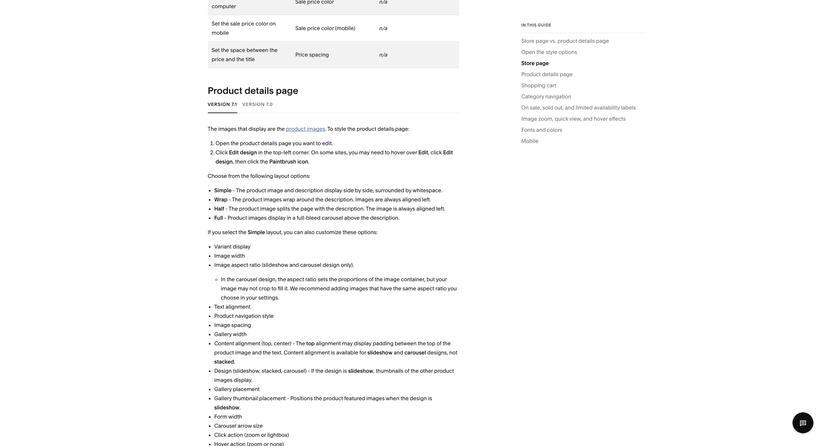 Task type: locate. For each thing, give the bounding box(es) containing it.
0 vertical spatial spacing
[[309, 51, 329, 58]]

images left when
[[366, 396, 385, 402]]

set the sale price color on the computer
[[212, 0, 285, 9]]

if left the select
[[208, 229, 211, 236]]

0 horizontal spatial edit
[[229, 149, 239, 156]]

product inside alignment may display padding between the top of the product image and the text. content alignment is available for
[[214, 350, 234, 356]]

1 vertical spatial are
[[375, 196, 383, 203]]

1 sale from the top
[[230, 0, 240, 0]]

0 vertical spatial set
[[212, 0, 220, 0]]

2 version from the left
[[242, 101, 265, 107]]

mobile
[[521, 138, 539, 144]]

store for store page
[[521, 60, 535, 66]]

2 top from the left
[[427, 341, 435, 347]]

that down version 7.0
[[238, 126, 247, 132]]

product
[[521, 71, 541, 78], [208, 85, 242, 96], [228, 215, 247, 221], [214, 313, 234, 320]]

fonts and colors link
[[521, 125, 562, 137]]

0 vertical spatial ,
[[428, 149, 429, 156]]

whitespace.
[[413, 187, 442, 194]]

product details page
[[521, 71, 573, 78], [208, 85, 298, 96]]

between right the padding
[[395, 341, 417, 347]]

- left positions
[[287, 396, 289, 402]]

1 horizontal spatial on
[[521, 104, 529, 111]]

is down surrounded at the left of page
[[393, 206, 397, 212]]

on
[[269, 0, 276, 0], [269, 20, 276, 27]]

thumbnail
[[233, 396, 258, 402]]

between up title
[[247, 47, 268, 53]]

by right 'side'
[[355, 187, 361, 194]]

that left have
[[369, 286, 379, 292]]

on inside "set the sale price color on mobile"
[[269, 20, 276, 27]]

style right to
[[335, 126, 346, 132]]

image up fonts
[[521, 116, 537, 122]]

to
[[328, 126, 333, 132]]

description. down 'side'
[[325, 196, 354, 203]]

1 vertical spatial click
[[214, 432, 226, 439]]

images
[[218, 126, 237, 132], [307, 126, 325, 132], [263, 196, 282, 203], [248, 215, 267, 221], [350, 286, 368, 292], [214, 377, 233, 384], [366, 396, 385, 402]]

1 version from the left
[[208, 101, 230, 107]]

0 horizontal spatial top
[[306, 341, 315, 347]]

in up the choose at the left bottom of page
[[221, 276, 225, 283]]

image down text
[[214, 322, 230, 329]]

1 horizontal spatial version
[[242, 101, 265, 107]]

options: right these
[[358, 229, 378, 236]]

action
[[228, 432, 243, 439]]

by right surrounded at the left of page
[[406, 187, 412, 194]]

click right the over
[[431, 149, 442, 156]]

variant
[[214, 244, 232, 250]]

0 vertical spatial description.
[[325, 196, 354, 203]]

description.
[[325, 196, 354, 203], [335, 206, 365, 212], [370, 215, 400, 221]]

may up the choose at the left bottom of page
[[238, 286, 248, 292]]

and inside fonts and colors link
[[536, 127, 546, 133]]

spacing
[[309, 51, 329, 58], [231, 322, 251, 329]]

corner.
[[293, 149, 310, 156]]

in for in this guide
[[521, 23, 526, 28]]

image down variant display image width on the bottom left
[[214, 262, 230, 268]]

0 vertical spatial on
[[269, 0, 276, 0]]

price right sale
[[307, 25, 320, 31]]

width inside the gallery placement gallery thumbnail placement - positions the product featured images when the design is slideshow . form width carousel arrow size click action (zoom or lightbox)
[[228, 414, 242, 420]]

set inside the set the space between the price and the title
[[212, 47, 220, 53]]

it.
[[285, 286, 289, 292]]

between inside alignment may display padding between the top of the product image and the text. content alignment is available for
[[395, 341, 417, 347]]

aspect
[[231, 262, 248, 268], [287, 276, 304, 283], [418, 286, 434, 292]]

page inside simple - the product image and description display side by side, surrounded by whitespace. wrap - the product images wrap around the description. images are always aligned left. half - the product image splits the page with the description. the image is always aligned left. full - product images display in a full-bleed carousel above the description.
[[301, 206, 313, 212]]

title
[[246, 56, 255, 63]]

3 set from the top
[[212, 47, 220, 53]]

shopping
[[521, 82, 546, 89]]

1 vertical spatial navigation
[[235, 313, 261, 320]]

0 vertical spatial on
[[521, 104, 529, 111]]

0 horizontal spatial ,
[[233, 158, 234, 165]]

form
[[214, 414, 227, 420]]

slideshow and carousel designs, not stacked .
[[214, 350, 457, 365]]

0 vertical spatial click
[[431, 149, 442, 156]]

your
[[436, 276, 447, 283], [246, 295, 257, 301]]

description
[[295, 187, 323, 194]]

with
[[315, 206, 325, 212]]

image zoom, quick view, and hover effects link
[[521, 114, 626, 125]]

image inside variant display image width
[[214, 253, 230, 259]]

on inside set the sale price color on the computer
[[269, 0, 276, 0]]

1 vertical spatial spacing
[[231, 322, 251, 329]]

7.1
[[232, 101, 237, 107]]

1 horizontal spatial content
[[284, 350, 304, 356]]

, inside , thumbnails of the other product images display.
[[373, 368, 375, 375]]

2 vertical spatial set
[[212, 47, 220, 53]]

0 vertical spatial your
[[436, 276, 447, 283]]

style inside text alignment product navigation style image spacing gallery width
[[262, 313, 274, 320]]

2 vertical spatial style
[[262, 313, 274, 320]]

gallery placement gallery thumbnail placement - positions the product featured images when the design is slideshow . form width carousel arrow size click action (zoom or lightbox)
[[214, 386, 432, 439]]

0 horizontal spatial simple
[[214, 187, 232, 194]]

2 horizontal spatial in
[[287, 215, 291, 221]]

. inside the gallery placement gallery thumbnail placement - positions the product featured images when the design is slideshow . form width carousel arrow size click action (zoom or lightbox)
[[239, 405, 241, 411]]

may inside 'in the carousel design, the aspect ratio sets the proportions of the image container, but your image may not crop to fill it. we recommend adding images that have the same aspect ratio you choose in your settings.'
[[238, 286, 248, 292]]

display inside alignment may display padding between the top of the product image and the text. content alignment is available for
[[354, 341, 372, 347]]

2 vertical spatial of
[[405, 368, 410, 375]]

0 horizontal spatial navigation
[[235, 313, 261, 320]]

1 horizontal spatial style
[[335, 126, 346, 132]]

ratio right "same"
[[436, 286, 447, 292]]

design right when
[[410, 396, 427, 402]]

and down the zoom,
[[536, 127, 546, 133]]

1 set from the top
[[212, 0, 220, 0]]

1 vertical spatial may
[[238, 286, 248, 292]]

content down center)
[[284, 350, 304, 356]]

placement up thumbnail
[[233, 386, 260, 393]]

carousel)
[[284, 368, 307, 375]]

the right center)
[[296, 341, 305, 347]]

if
[[208, 229, 211, 236], [311, 368, 314, 375]]

0 vertical spatial between
[[247, 47, 268, 53]]

. down thumbnail
[[239, 405, 241, 411]]

set the space between the price and the title
[[212, 47, 278, 63]]

in inside 'in the carousel design, the aspect ratio sets the proportions of the image container, but your image may not crop to fill it. we recommend adding images that have the same aspect ratio you choose in your settings.'
[[221, 276, 225, 283]]

1 vertical spatial to
[[385, 149, 390, 156]]

not left crop
[[249, 286, 258, 292]]

in inside simple - the product image and description display side by side, surrounded by whitespace. wrap - the product images wrap around the description. images are always aligned left. half - the product image splits the page with the description. the image is always aligned left. full - product images display in a full-bleed carousel above the description.
[[287, 215, 291, 221]]

1 n/a from the top
[[379, 25, 387, 31]]

slideshow inside slideshow and carousel designs, not stacked .
[[367, 350, 393, 356]]

slideshow up form
[[214, 405, 239, 411]]

sale inside set the sale price color on the computer
[[230, 0, 240, 0]]

1 horizontal spatial click
[[431, 149, 442, 156]]

2 gallery from the top
[[214, 386, 232, 393]]

display down the select
[[233, 244, 251, 250]]

1 top from the left
[[306, 341, 315, 347]]

is left available
[[331, 350, 335, 356]]

2 sale from the top
[[230, 20, 240, 27]]

sale up computer
[[230, 0, 240, 0]]

set inside "set the sale price color on mobile"
[[212, 20, 220, 27]]

. down corner.
[[308, 158, 309, 165]]

0 vertical spatial aligned
[[402, 196, 421, 203]]

images down proportions
[[350, 286, 368, 292]]

1 horizontal spatial of
[[405, 368, 410, 375]]

and down space
[[226, 56, 235, 63]]

on left the sale,
[[521, 104, 529, 111]]

1 on from the top
[[269, 0, 276, 0]]

options
[[559, 49, 577, 55]]

and inside alignment may display padding between the top of the product image and the text. content alignment is available for
[[252, 350, 262, 356]]

and up thumbnails
[[394, 350, 403, 356]]

the right half
[[229, 206, 238, 212]]

0 vertical spatial open
[[521, 49, 535, 55]]

are down surrounded at the left of page
[[375, 196, 383, 203]]

open for open the product details page you want to edit.
[[216, 140, 229, 147]]

if right the carousel)
[[311, 368, 314, 375]]

0 horizontal spatial content
[[214, 341, 234, 347]]

2 vertical spatial in
[[241, 295, 245, 301]]

are
[[267, 126, 275, 132], [375, 196, 383, 203]]

1 gallery from the top
[[214, 331, 232, 338]]

1 horizontal spatial open
[[521, 49, 535, 55]]

may inside alignment may display padding between the top of the product image and the text. content alignment is available for
[[342, 341, 353, 347]]

1 horizontal spatial navigation
[[546, 93, 571, 100]]

0 vertical spatial sale
[[230, 0, 240, 0]]

1 vertical spatial of
[[437, 341, 442, 347]]

tab list
[[208, 95, 459, 113]]

1 horizontal spatial not
[[449, 350, 457, 356]]

product details page up version 7.0
[[208, 85, 298, 96]]

price down mobile
[[212, 56, 224, 63]]

on down want at the top of the page
[[311, 149, 319, 156]]

zoom,
[[539, 116, 554, 122]]

open the product details page you want to edit.
[[216, 140, 333, 147]]

out,
[[554, 104, 564, 111]]

of right proportions
[[369, 276, 374, 283]]

is
[[393, 206, 397, 212], [331, 350, 335, 356], [343, 368, 347, 375], [428, 396, 432, 402]]

version inside button
[[242, 101, 265, 107]]

1 vertical spatial sale
[[230, 20, 240, 27]]

1 horizontal spatial between
[[395, 341, 417, 347]]

design inside edit design
[[216, 158, 233, 165]]

1 store from the top
[[521, 38, 535, 44]]

1 horizontal spatial if
[[311, 368, 314, 375]]

style down settings. at the bottom
[[262, 313, 274, 320]]

ratio
[[249, 262, 261, 268], [305, 276, 316, 283], [436, 286, 447, 292]]

images inside 'in the carousel design, the aspect ratio sets the proportions of the image container, but your image may not crop to fill it. we recommend adding images that have the same aspect ratio you choose in your settings.'
[[350, 286, 368, 292]]

0 vertical spatial options:
[[291, 173, 310, 179]]

top inside alignment may display padding between the top of the product image and the text. content alignment is available for
[[427, 341, 435, 347]]

aspect down variant display image width on the bottom left
[[231, 262, 248, 268]]

sale for set the sale price color on mobile
[[230, 20, 240, 27]]

of up designs,
[[437, 341, 442, 347]]

1 vertical spatial left.
[[436, 206, 445, 212]]

in for in the carousel design, the aspect ratio sets the proportions of the image container, but your image may not crop to fill it. we recommend adding images that have the same aspect ratio you choose in your settings.
[[221, 276, 225, 283]]

1 vertical spatial ,
[[233, 158, 234, 165]]

display inside variant display image width
[[233, 244, 251, 250]]

color for set the sale price color on mobile
[[256, 20, 268, 27]]

color inside set the sale price color on the computer
[[256, 0, 268, 0]]

1 vertical spatial your
[[246, 295, 257, 301]]

vs.
[[550, 38, 556, 44]]

(slideshow
[[262, 262, 288, 268]]

top right center)
[[306, 341, 315, 347]]

images inside the gallery placement gallery thumbnail placement - positions the product featured images when the design is slideshow . form width carousel arrow size click action (zoom or lightbox)
[[366, 396, 385, 402]]

product
[[558, 38, 577, 44], [286, 126, 306, 132], [357, 126, 376, 132], [240, 140, 260, 147], [247, 187, 266, 194], [243, 196, 262, 203], [239, 206, 259, 212], [214, 350, 234, 356], [434, 368, 454, 375], [323, 396, 343, 402]]

display down splits
[[268, 215, 286, 221]]

2 horizontal spatial edit
[[443, 149, 453, 156]]

crop
[[259, 286, 270, 292]]

bleed
[[306, 215, 321, 221]]

version inside button
[[208, 101, 230, 107]]

of right thumbnails
[[405, 368, 410, 375]]

width up arrow
[[228, 414, 242, 420]]

tab list containing version 7.1
[[208, 95, 459, 113]]

1 vertical spatial n/a
[[379, 51, 387, 58]]

same
[[403, 286, 416, 292]]

0 horizontal spatial in
[[241, 295, 245, 301]]

guide
[[538, 23, 552, 28]]

slideshow inside the gallery placement gallery thumbnail placement - positions the product featured images when the design is slideshow . form width carousel arrow size click action (zoom or lightbox)
[[214, 405, 239, 411]]

wrap
[[214, 196, 228, 203]]

1 horizontal spatial may
[[342, 341, 353, 347]]

1 vertical spatial on
[[311, 149, 319, 156]]

-
[[233, 187, 235, 194], [229, 196, 231, 203], [225, 206, 228, 212], [224, 215, 226, 221], [293, 341, 295, 347], [308, 368, 310, 375], [287, 396, 289, 402]]

and right the out,
[[565, 104, 575, 111]]

to
[[316, 140, 321, 147], [385, 149, 390, 156], [272, 286, 276, 292]]

slideshow
[[367, 350, 393, 356], [348, 368, 373, 375], [214, 405, 239, 411]]

1 horizontal spatial left.
[[436, 206, 445, 212]]

available
[[336, 350, 358, 356]]

images up layout,
[[248, 215, 267, 221]]

content alignment (top, center) - the top
[[214, 341, 316, 347]]

0 vertical spatial are
[[267, 126, 275, 132]]

to left edit.
[[316, 140, 321, 147]]

store down this
[[521, 38, 535, 44]]

store page vs. product details page
[[521, 38, 609, 44]]

carousel inside 'in the carousel design, the aspect ratio sets the proportions of the image container, but your image may not crop to fill it. we recommend adding images that have the same aspect ratio you choose in your settings.'
[[236, 276, 257, 283]]

1 horizontal spatial options:
[[358, 229, 378, 236]]

options:
[[291, 173, 310, 179], [358, 229, 378, 236]]

in right the choose at the left bottom of page
[[241, 295, 245, 301]]

splits
[[277, 206, 290, 212]]

1 horizontal spatial edit
[[418, 149, 428, 156]]

n/a for sale price color (mobile)
[[379, 25, 387, 31]]

spacing inside text alignment product navigation style image spacing gallery width
[[231, 322, 251, 329]]

layout,
[[266, 229, 283, 236]]

0 horizontal spatial of
[[369, 276, 374, 283]]

to right need
[[385, 149, 390, 156]]

0 vertical spatial hover
[[594, 116, 608, 122]]

other
[[420, 368, 433, 375]]

set inside set the sale price color on the computer
[[212, 0, 220, 0]]

product details page up cart
[[521, 71, 573, 78]]

alignment down the choose at the left bottom of page
[[226, 304, 251, 310]]

2 vertical spatial ,
[[373, 368, 375, 375]]

have
[[380, 286, 392, 292]]

0 horizontal spatial in
[[221, 276, 225, 283]]

0 horizontal spatial by
[[355, 187, 361, 194]]

1 vertical spatial width
[[233, 331, 247, 338]]

that
[[238, 126, 247, 132], [369, 286, 379, 292]]

(top,
[[262, 341, 273, 347]]

sale down computer
[[230, 20, 240, 27]]

in up , then click the paintbrush icon .
[[258, 149, 263, 156]]

style down vs.
[[546, 49, 557, 55]]

design
[[240, 149, 257, 156], [216, 158, 233, 165], [323, 262, 340, 268], [325, 368, 342, 375], [410, 396, 427, 402]]

and inside the image zoom, quick view, and hover effects link
[[583, 116, 593, 122]]

and down content alignment (top, center) - the top
[[252, 350, 262, 356]]

not right designs,
[[449, 350, 457, 356]]

navigation down the choose at the left bottom of page
[[235, 313, 261, 320]]

3 edit from the left
[[443, 149, 453, 156]]

0 horizontal spatial may
[[238, 286, 248, 292]]

colors
[[547, 127, 562, 133]]

product images link
[[286, 126, 325, 132]]

click inside the gallery placement gallery thumbnail placement - positions the product featured images when the design is slideshow . form width carousel arrow size click action (zoom or lightbox)
[[214, 432, 226, 439]]

0 horizontal spatial to
[[272, 286, 276, 292]]

display up for
[[354, 341, 372, 347]]

1 vertical spatial in
[[221, 276, 225, 283]]

display left 'side'
[[325, 187, 342, 194]]

store page vs. product details page link
[[521, 36, 609, 47]]

0 horizontal spatial ratio
[[249, 262, 261, 268]]

options: down icon
[[291, 173, 310, 179]]

version 7.1 button
[[208, 95, 237, 113]]

, right the over
[[428, 149, 429, 156]]

your right 'but'
[[436, 276, 447, 283]]

left.
[[422, 196, 431, 203], [436, 206, 445, 212]]

page inside product details page link
[[560, 71, 573, 78]]

0 horizontal spatial spacing
[[231, 322, 251, 329]]

in left a on the top left of the page
[[287, 215, 291, 221]]

2 horizontal spatial aspect
[[418, 286, 434, 292]]

2 on from the top
[[269, 20, 276, 27]]

1 horizontal spatial spacing
[[309, 51, 329, 58]]

0 vertical spatial aspect
[[231, 262, 248, 268]]

simple
[[214, 187, 232, 194], [248, 229, 265, 236]]

design down slideshow and carousel designs, not stacked .
[[325, 368, 342, 375]]

1 vertical spatial if
[[311, 368, 314, 375]]

1 vertical spatial description.
[[335, 206, 365, 212]]

0 vertical spatial in
[[521, 23, 526, 28]]

price up "set the sale price color on mobile"
[[242, 0, 254, 0]]

navigation up the out,
[[546, 93, 571, 100]]

store page link
[[521, 59, 549, 70]]

1 horizontal spatial in
[[521, 23, 526, 28]]

image up the (slideshow,
[[235, 350, 251, 356]]

gallery
[[214, 331, 232, 338], [214, 386, 232, 393], [214, 396, 232, 402]]

2 horizontal spatial style
[[546, 49, 557, 55]]

0 vertical spatial product details page
[[521, 71, 573, 78]]

2 store from the top
[[521, 60, 535, 66]]

2 vertical spatial slideshow
[[214, 405, 239, 411]]

need
[[371, 149, 384, 156]]

top for the
[[427, 341, 435, 347]]

images left to
[[307, 126, 325, 132]]

1 vertical spatial gallery
[[214, 386, 232, 393]]

by
[[355, 187, 361, 194], [406, 187, 412, 194]]

2 horizontal spatial to
[[385, 149, 390, 156]]

version 7.1
[[208, 101, 237, 107]]

page inside 'store page' link
[[536, 60, 549, 66]]

color inside "set the sale price color on mobile"
[[256, 20, 268, 27]]

simple left layout,
[[248, 229, 265, 236]]

view,
[[570, 116, 582, 122]]

sale inside "set the sale price color on mobile"
[[230, 20, 240, 27]]

display
[[249, 126, 266, 132], [325, 187, 342, 194], [268, 215, 286, 221], [233, 244, 251, 250], [354, 341, 372, 347]]

set up computer
[[212, 0, 220, 0]]

2 edit from the left
[[418, 149, 428, 156]]

slideshow down for
[[348, 368, 373, 375]]

are up "open the product details page you want to edit."
[[267, 126, 275, 132]]

alignment up slideshow and carousel designs, not stacked .
[[316, 341, 341, 347]]

set for set the space between the price and the title
[[212, 47, 220, 53]]

this
[[527, 23, 537, 28]]

the down "from"
[[236, 187, 245, 194]]

open the style options link
[[521, 47, 577, 59]]

image inside the image zoom, quick view, and hover effects link
[[521, 116, 537, 122]]

gallery down design at left
[[214, 386, 232, 393]]

of inside , thumbnails of the other product images display.
[[405, 368, 410, 375]]

0 horizontal spatial style
[[262, 313, 274, 320]]

placement right thumbnail
[[259, 396, 286, 402]]

1 vertical spatial always
[[399, 206, 415, 212]]

details
[[579, 38, 595, 44], [542, 71, 559, 78], [245, 85, 274, 96], [378, 126, 394, 132], [261, 140, 277, 147]]

1 vertical spatial placement
[[259, 396, 286, 402]]

edit design
[[216, 149, 453, 165]]

availability
[[594, 104, 620, 111]]

2 n/a from the top
[[379, 51, 387, 58]]

1 horizontal spatial hover
[[594, 116, 608, 122]]

sale
[[295, 25, 306, 31]]

not inside slideshow and carousel designs, not stacked .
[[449, 350, 457, 356]]

carousel up other
[[405, 350, 426, 356]]

1 edit from the left
[[229, 149, 239, 156]]

1 horizontal spatial ,
[[373, 368, 375, 375]]

product up the select
[[228, 215, 247, 221]]

1 vertical spatial set
[[212, 20, 220, 27]]

0 horizontal spatial not
[[249, 286, 258, 292]]

1 horizontal spatial aspect
[[287, 276, 304, 283]]

2 set from the top
[[212, 20, 220, 27]]

1 vertical spatial not
[[449, 350, 457, 356]]

store up product details page link
[[521, 60, 535, 66]]

to left fill
[[272, 286, 276, 292]]



Task type: vqa. For each thing, say whether or not it's contained in the screenshot.
structure
no



Task type: describe. For each thing, give the bounding box(es) containing it.
arrow
[[238, 423, 252, 430]]

navigation inside text alignment product navigation style image spacing gallery width
[[235, 313, 261, 320]]

gallery inside text alignment product navigation style image spacing gallery width
[[214, 331, 232, 338]]

if you select the simple layout, you can also customize these options:
[[208, 229, 379, 236]]

0 horizontal spatial product details page
[[208, 85, 298, 96]]

proportions
[[338, 276, 367, 283]]

0 vertical spatial that
[[238, 126, 247, 132]]

content inside alignment may display padding between the top of the product image and the text. content alignment is available for
[[284, 350, 304, 356]]

wrap
[[283, 196, 295, 203]]

1 vertical spatial aligned
[[416, 206, 435, 212]]

category
[[521, 93, 544, 100]]

these
[[343, 229, 357, 236]]

1 vertical spatial slideshow
[[348, 368, 373, 375]]

when
[[386, 396, 399, 402]]

- right "full"
[[224, 215, 226, 221]]

edit.
[[322, 140, 333, 147]]

positions
[[290, 396, 313, 402]]

designs,
[[427, 350, 448, 356]]

text.
[[272, 350, 283, 356]]

0 vertical spatial navigation
[[546, 93, 571, 100]]

2 vertical spatial description.
[[370, 215, 400, 221]]

image inside alignment may display padding between the top of the product image and the text. content alignment is available for
[[235, 350, 251, 356]]

adding
[[331, 286, 349, 292]]

version for version 7.1
[[208, 101, 230, 107]]

mobile link
[[521, 137, 539, 148]]

7.0
[[266, 101, 273, 107]]

2 horizontal spatial ,
[[428, 149, 429, 156]]

product down 'store page' link
[[521, 71, 541, 78]]

of inside 'in the carousel design, the aspect ratio sets the proportions of the image container, but your image may not crop to fill it. we recommend adding images that have the same aspect ratio you choose in your settings.'
[[369, 276, 374, 283]]

alignment inside text alignment product navigation style image spacing gallery width
[[226, 304, 251, 310]]

width inside text alignment product navigation style image spacing gallery width
[[233, 331, 247, 338]]

product inside text alignment product navigation style image spacing gallery width
[[214, 313, 234, 320]]

customize
[[316, 229, 341, 236]]

0 horizontal spatial options:
[[291, 173, 310, 179]]

a
[[293, 215, 296, 221]]

0 vertical spatial to
[[316, 140, 321, 147]]

2 by from the left
[[406, 187, 412, 194]]

product details page link
[[521, 70, 573, 81]]

the inside the open the style options link
[[537, 49, 545, 55]]

simple inside simple - the product image and description display side by side, surrounded by whitespace. wrap - the product images wrap around the description. images are always aligned left. half - the product image splits the page with the description. the image is always aligned left. full - product images display in a full-bleed carousel above the description.
[[214, 187, 232, 194]]

design
[[214, 368, 232, 375]]

0 vertical spatial placement
[[233, 386, 260, 393]]

choose
[[221, 295, 239, 301]]

0 vertical spatial style
[[546, 49, 557, 55]]

set for set the sale price color on the computer
[[212, 0, 220, 0]]

select
[[222, 229, 237, 236]]

recommend
[[299, 286, 330, 292]]

quick
[[555, 116, 568, 122]]

design left only).
[[323, 262, 340, 268]]

the right wrap
[[232, 196, 241, 203]]

images
[[355, 196, 374, 203]]

open the style options
[[521, 49, 577, 55]]

that inside 'in the carousel design, the aspect ratio sets the proportions of the image container, but your image may not crop to fill it. we recommend adding images that have the same aspect ratio you choose in your settings.'
[[369, 286, 379, 292]]

design (slideshow, stacked, carousel) - if the design is slideshow
[[214, 368, 373, 375]]

left
[[284, 149, 291, 156]]

the inside , thumbnails of the other product images display.
[[411, 368, 419, 375]]

edit inside edit design
[[443, 149, 453, 156]]

- right half
[[225, 206, 228, 212]]

display up "open the product details page you want to edit."
[[249, 126, 266, 132]]

- down "from"
[[233, 187, 235, 194]]

n/a for price spacing
[[379, 51, 387, 58]]

design up then
[[240, 149, 257, 156]]

- right center)
[[293, 341, 295, 347]]

images inside , thumbnails of the other product images display.
[[214, 377, 233, 384]]

carousel inside simple - the product image and description display side by side, surrounded by whitespace. wrap - the product images wrap around the description. images are always aligned left. half - the product image splits the page with the description. the image is always aligned left. full - product images display in a full-bleed carousel above the description.
[[322, 215, 343, 221]]

carousel up sets
[[300, 262, 321, 268]]

you inside 'in the carousel design, the aspect ratio sets the proportions of the image container, but your image may not crop to fill it. we recommend adding images that have the same aspect ratio you choose in your settings.'
[[448, 286, 457, 292]]

1 by from the left
[[355, 187, 361, 194]]

but
[[427, 276, 435, 283]]

is inside alignment may display padding between the top of the product image and the text. content alignment is available for
[[331, 350, 335, 356]]

image aspect ratio (slideshow and carousel design only).
[[214, 262, 354, 268]]

image up have
[[384, 276, 400, 283]]

0 horizontal spatial aspect
[[231, 262, 248, 268]]

0 horizontal spatial left.
[[422, 196, 431, 203]]

price inside set the sale price color on the computer
[[242, 0, 254, 0]]

product inside the gallery placement gallery thumbnail placement - positions the product featured images when the design is slideshow . form width carousel arrow size click action (zoom or lightbox)
[[323, 396, 343, 402]]

width inside variant display image width
[[231, 253, 245, 259]]

full
[[214, 215, 223, 221]]

1 horizontal spatial your
[[436, 276, 447, 283]]

- inside the gallery placement gallery thumbnail placement - positions the product featured images when the design is slideshow . form width carousel arrow size click action (zoom or lightbox)
[[287, 396, 289, 402]]

also
[[304, 229, 315, 236]]

mobile
[[212, 29, 229, 36]]

, for , thumbnails of the other product images display.
[[373, 368, 375, 375]]

sold
[[543, 104, 553, 111]]

, for , then click the paintbrush icon .
[[233, 158, 234, 165]]

0 vertical spatial may
[[359, 149, 370, 156]]

we
[[290, 286, 298, 292]]

text
[[214, 304, 224, 310]]

image left splits
[[260, 206, 276, 212]]

image up the choose at the left bottom of page
[[221, 286, 237, 292]]

size
[[253, 423, 263, 430]]

or
[[261, 432, 266, 439]]

- right the carousel)
[[308, 368, 310, 375]]

simple - the product image and description display side by side, surrounded by whitespace. wrap - the product images wrap around the description. images are always aligned left. half - the product image splits the page with the description. the image is always aligned left. full - product images display in a full-bleed carousel above the description.
[[214, 187, 445, 221]]

not inside 'in the carousel design, the aspect ratio sets the proportions of the image container, but your image may not crop to fill it. we recommend adding images that have the same aspect ratio you choose in your settings.'
[[249, 286, 258, 292]]

color for set the sale price color on the computer
[[256, 0, 268, 0]]

only).
[[341, 262, 354, 268]]

labels
[[621, 104, 636, 111]]

to inside 'in the carousel design, the aspect ratio sets the proportions of the image container, but your image may not crop to fill it. we recommend adding images that have the same aspect ratio you choose in your settings.'
[[272, 286, 276, 292]]

product inside , thumbnails of the other product images display.
[[434, 368, 454, 375]]

following
[[250, 173, 273, 179]]

, thumbnails of the other product images display.
[[214, 368, 454, 384]]

half
[[214, 206, 224, 212]]

carousel inside slideshow and carousel designs, not stacked .
[[405, 350, 426, 356]]

the down the version 7.1 button
[[208, 126, 217, 132]]

container,
[[401, 276, 425, 283]]

1 horizontal spatial in
[[258, 149, 263, 156]]

text alignment product navigation style image spacing gallery width
[[214, 304, 274, 338]]

price
[[295, 51, 308, 58]]

choose
[[208, 173, 227, 179]]

images down version 7.1
[[218, 126, 237, 132]]

on for set the sale price color on the computer
[[269, 0, 276, 0]]

1 vertical spatial options:
[[358, 229, 378, 236]]

on inside on sale, sold out, and limited availability labels link
[[521, 104, 529, 111]]

above
[[344, 215, 360, 221]]

full-
[[297, 215, 306, 221]]

space
[[230, 47, 245, 53]]

alignment up , thumbnails of the other product images display.
[[305, 350, 330, 356]]

click edit design in the top-left corner. on some sites, you may need to hover over edit , click
[[216, 149, 443, 156]]

then
[[235, 158, 246, 165]]

(zoom
[[244, 432, 260, 439]]

and inside on sale, sold out, and limited availability labels link
[[565, 104, 575, 111]]

design,
[[259, 276, 277, 283]]

the inside "set the sale price color on mobile"
[[221, 20, 229, 27]]

alignment left (top,
[[235, 341, 260, 347]]

0 horizontal spatial are
[[267, 126, 275, 132]]

0 vertical spatial click
[[216, 149, 228, 156]]

store for store page vs. product details page
[[521, 38, 535, 44]]

are inside simple - the product image and description display side by side, surrounded by whitespace. wrap - the product images wrap around the description. images are always aligned left. half - the product image splits the page with the description. the image is always aligned left. full - product images display in a full-bleed carousel above the description.
[[375, 196, 383, 203]]

between inside the set the space between the price and the title
[[247, 47, 268, 53]]

0 horizontal spatial hover
[[391, 149, 405, 156]]

over
[[406, 149, 417, 156]]

paintbrush
[[269, 158, 296, 165]]

sites,
[[335, 149, 348, 156]]

is inside simple - the product image and description display side by side, surrounded by whitespace. wrap - the product images wrap around the description. images are always aligned left. half - the product image splits the page with the description. the image is always aligned left. full - product images display in a full-bleed carousel above the description.
[[393, 206, 397, 212]]

and right (slideshow
[[289, 262, 299, 268]]

stacked
[[214, 359, 234, 365]]

from
[[228, 173, 240, 179]]

is inside the gallery placement gallery thumbnail placement - positions the product featured images when the design is slideshow . form width carousel arrow size click action (zoom or lightbox)
[[428, 396, 432, 402]]

image down 'layout'
[[267, 187, 283, 194]]

images up splits
[[263, 196, 282, 203]]

price inside the set the space between the price and the title
[[212, 56, 224, 63]]

store page
[[521, 60, 549, 66]]

set for set the sale price color on mobile
[[212, 20, 220, 27]]

- right wrap
[[229, 196, 231, 203]]

sale for set the sale price color on the computer
[[230, 0, 240, 0]]

0 vertical spatial ratio
[[249, 262, 261, 268]]

page:
[[395, 126, 409, 132]]

fonts
[[521, 127, 535, 133]]

version 7.0
[[242, 101, 273, 107]]

2 vertical spatial aspect
[[418, 286, 434, 292]]

settings.
[[258, 295, 279, 301]]

1 vertical spatial ratio
[[305, 276, 316, 283]]

and inside the set the space between the price and the title
[[226, 56, 235, 63]]

version 7.0 button
[[242, 95, 273, 113]]

open for open the style options
[[521, 49, 535, 55]]

image zoom, quick view, and hover effects
[[521, 116, 626, 122]]

price inside "set the sale price color on mobile"
[[242, 20, 254, 27]]

is down slideshow and carousel designs, not stacked .
[[343, 368, 347, 375]]

featured
[[344, 396, 365, 402]]

0 vertical spatial content
[[214, 341, 234, 347]]

of inside alignment may display padding between the top of the product image and the text. content alignment is available for
[[437, 341, 442, 347]]

version for version 7.0
[[242, 101, 265, 107]]

1 horizontal spatial simple
[[248, 229, 265, 236]]

. left to
[[325, 126, 326, 132]]

in this guide
[[521, 23, 552, 28]]

0 vertical spatial always
[[384, 196, 401, 203]]

some
[[320, 149, 334, 156]]

surrounded
[[375, 187, 404, 194]]

in inside 'in the carousel design, the aspect ratio sets the proportions of the image container, but your image may not crop to fill it. we recommend adding images that have the same aspect ratio you choose in your settings.'
[[241, 295, 245, 301]]

sale price color (mobile)
[[295, 25, 355, 31]]

side,
[[362, 187, 374, 194]]

on for set the sale price color on mobile
[[269, 20, 276, 27]]

effects
[[609, 116, 626, 122]]

1 vertical spatial style
[[335, 126, 346, 132]]

image inside text alignment product navigation style image spacing gallery width
[[214, 322, 230, 329]]

design inside the gallery placement gallery thumbnail placement - positions the product featured images when the design is slideshow . form width carousel arrow size click action (zoom or lightbox)
[[410, 396, 427, 402]]

image down surrounded at the left of page
[[376, 206, 392, 212]]

padding
[[373, 341, 394, 347]]

category navigation link
[[521, 92, 571, 103]]

. inside slideshow and carousel designs, not stacked .
[[234, 359, 235, 365]]

product up version 7.1
[[208, 85, 242, 96]]

and inside slideshow and carousel designs, not stacked .
[[394, 350, 403, 356]]

layout
[[274, 173, 289, 179]]

thumbnails
[[376, 368, 403, 375]]

0 horizontal spatial if
[[208, 229, 211, 236]]

1 vertical spatial click
[[248, 158, 259, 165]]

product inside simple - the product image and description display side by side, surrounded by whitespace. wrap - the product images wrap around the description. images are always aligned left. half - the product image splits the page with the description. the image is always aligned left. full - product images display in a full-bleed carousel above the description.
[[228, 215, 247, 221]]

0 horizontal spatial your
[[246, 295, 257, 301]]

lightbox)
[[267, 432, 289, 439]]

and inside simple - the product image and description display side by side, surrounded by whitespace. wrap - the product images wrap around the description. images are always aligned left. half - the product image splits the page with the description. the image is always aligned left. full - product images display in a full-bleed carousel above the description.
[[284, 187, 294, 194]]

2 horizontal spatial ratio
[[436, 286, 447, 292]]

the down 'images'
[[366, 206, 375, 212]]

top for the
[[306, 341, 315, 347]]

3 gallery from the top
[[214, 396, 232, 402]]

shopping cart link
[[521, 81, 556, 92]]

computer
[[212, 3, 236, 9]]



